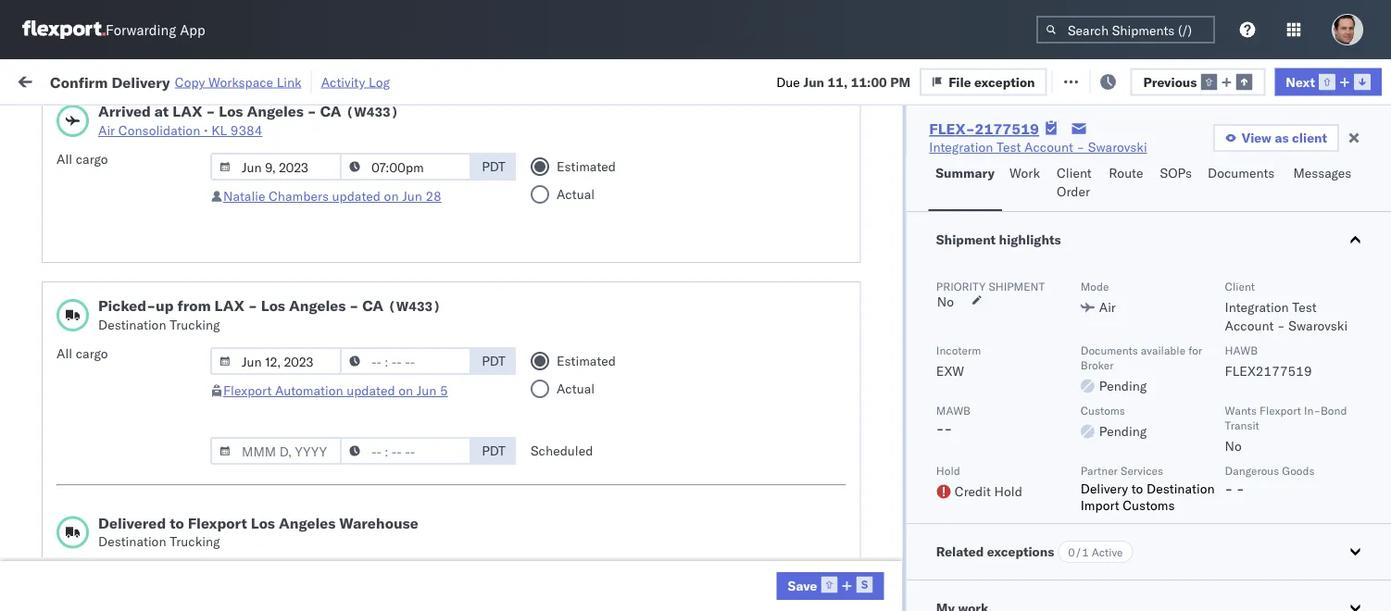 Task type: describe. For each thing, give the bounding box(es) containing it.
arrival
[[93, 389, 131, 405]]

activity
[[321, 74, 365, 90]]

natalie
[[223, 189, 265, 205]]

-- for 2:00 am pdt, aug 28, 2023
[[982, 227, 998, 243]]

pickup for california
[[101, 420, 141, 436]]

2, for o'hare
[[126, 512, 138, 528]]

1 horizontal spatial file exception
[[1076, 72, 1163, 88]]

as
[[1275, 130, 1289, 146]]

schedule pickup from long beach, california
[[43, 420, 248, 455]]

integration test account - karl lagerfeld
[[528, 471, 769, 487]]

lcl for confirm pickup from los angeles, ca
[[329, 308, 351, 324]]

message
[[248, 72, 300, 88]]

my
[[19, 67, 48, 93]]

messages
[[1294, 165, 1352, 181]]

credit
[[955, 484, 991, 500]]

am for 7:00 am pdt, sep 8, 2023
[[50, 553, 71, 569]]

los for schedule
[[175, 216, 195, 233]]

integration up summary
[[930, 139, 994, 155]]

destination inside partner services delivery to destination import customs
[[1147, 481, 1215, 497]]

confirm for confirm arrival at cfs
[[43, 389, 90, 405]]

arrived at lax - los angeles - ca (w433) air consolidation • kl 9384
[[98, 102, 399, 139]]

5
[[440, 383, 448, 399]]

1 schedule from the top
[[43, 185, 97, 201]]

previous button
[[1131, 68, 1266, 96]]

integration up ping - test entity
[[408, 308, 472, 324]]

batch action
[[1289, 72, 1369, 88]]

6 resize handle column header from the left
[[682, 144, 704, 612]]

test up entity
[[475, 308, 500, 324]]

on
[[567, 308, 586, 324]]

beach,
[[207, 420, 248, 436]]

bond
[[1321, 404, 1347, 417]]

2023 for 2:00 am pdt, aug 17, 2023
[[158, 267, 190, 284]]

shipment
[[989, 279, 1045, 293]]

pdt, for 2:59 pm pdt, jun 2, 2023
[[73, 471, 103, 487]]

for inside documents available for broker
[[1189, 343, 1202, 357]]

updated for chambers
[[332, 189, 381, 205]]

schedule pickup from long beach, california button
[[43, 419, 263, 458]]

apple for air
[[408, 553, 442, 569]]

lax inside picked-up from lax - los angeles - ca (w433) destination trucking
[[215, 297, 245, 316]]

services
[[1121, 464, 1163, 478]]

11:00
[[851, 73, 887, 90]]

test left karl
[[595, 471, 620, 487]]

mode button
[[278, 147, 380, 166]]

-- for 9:59 pm pdt, jul 2, 2023
[[982, 512, 998, 528]]

jun up confirm pickup from o'hare international airport
[[106, 471, 127, 487]]

cargo for arrived
[[76, 152, 108, 168]]

delivered
[[98, 515, 166, 533]]

swarovski inside client integration test account - swarovski incoterm exw
[[1289, 318, 1348, 334]]

5 resize handle column header from the left
[[497, 144, 519, 612]]

consolidation
[[118, 123, 200, 139]]

cargo for picked-
[[76, 346, 108, 362]]

760
[[340, 72, 364, 88]]

ping for ping - test
[[528, 349, 559, 365]]

client name
[[408, 152, 470, 165]]

workspace
[[208, 74, 273, 90]]

am for 10:05 am pdt, jul 20, 2023
[[58, 186, 79, 202]]

storage for -
[[466, 430, 511, 447]]

air consolidation • kl 9384 link
[[98, 122, 399, 140]]

11:59 for ca
[[19, 308, 55, 324]]

at for arrived
[[155, 102, 169, 121]]

pdt, for 7:00 am pdt, sep 8, 2023
[[74, 553, 104, 569]]

work inside button
[[1010, 165, 1041, 181]]

2023 for 10:05 am pdt, jul 20, 2023
[[159, 186, 191, 202]]

: for snoozed
[[426, 115, 430, 129]]

0 horizontal spatial exception
[[975, 73, 1036, 90]]

test left entity
[[453, 349, 478, 365]]

actual for 5
[[557, 381, 595, 398]]

all cargo for arrived
[[57, 152, 108, 168]]

jul for 9:59 pm pdt, jul 2, 2023
[[106, 512, 123, 528]]

all for arrived at lax - los angeles - ca
[[57, 152, 72, 168]]

air for 2:00 am pdt, aug 17, 2023
[[287, 267, 304, 284]]

documents inside upload customs clearance documents
[[43, 276, 110, 292]]

dangerous
[[1225, 464, 1279, 478]]

2 ocean fcl from the top
[[287, 349, 352, 365]]

mawb --
[[936, 404, 971, 437]]

import inside partner services delivery to destination import customs
[[1081, 498, 1120, 514]]

angeles,
[[191, 298, 242, 314]]

schedule delivery appointment link for 2,
[[43, 469, 228, 488]]

9:59 pm pdt, jul 2, 2023
[[19, 512, 174, 528]]

airport inside confirm pickup from o'hare international airport
[[121, 520, 162, 537]]

track
[[471, 72, 501, 88]]

0 vertical spatial hold
[[936, 464, 960, 478]]

clearance
[[144, 257, 203, 273]]

pm for schedule pickup from long beach, california
[[58, 430, 78, 447]]

pdt for 28
[[482, 159, 506, 175]]

schedule delivery appointment for 20,
[[43, 185, 228, 201]]

test down consignee button
[[595, 186, 620, 202]]

of
[[123, 552, 135, 568]]

integration test account - swarovski for confirm arrival at cfs
[[528, 390, 746, 406]]

customs inside partner services delivery to destination import customs
[[1123, 498, 1175, 514]]

delivery down oct
[[101, 470, 148, 486]]

aug for 17,
[[107, 267, 132, 284]]

from for angeles,
[[137, 298, 164, 314]]

1 horizontal spatial file
[[1076, 72, 1099, 88]]

order
[[1057, 183, 1091, 200]]

test
[[574, 349, 604, 365]]

partner
[[1081, 464, 1118, 478]]

air inside arrived at lax - los angeles - ca (w433) air consolidation • kl 9384
[[98, 123, 115, 139]]

los inside arrived at lax - los angeles - ca (w433) air consolidation • kl 9384
[[219, 102, 243, 121]]

integration down the ping - test
[[528, 390, 592, 406]]

from for beach,
[[144, 420, 171, 436]]

save
[[788, 578, 818, 594]]

schedule delivery appointment for 2,
[[43, 470, 228, 486]]

2:00 am pdt, aug 28, 2023
[[19, 227, 190, 243]]

10 resize handle column header from the left
[[1303, 144, 1325, 612]]

appointment for 10:05 am pdt, jul 20, 2023
[[152, 185, 228, 201]]

international inside the schedule pickup from los angeles international airport
[[43, 235, 118, 251]]

confirm pickup from los angeles, ca link
[[43, 297, 263, 334]]

ping for ping - test entity
[[408, 349, 439, 365]]

client order button
[[1050, 157, 1102, 211]]

10:05
[[19, 186, 55, 202]]

9384
[[230, 123, 263, 139]]

5 schedule from the top
[[43, 470, 97, 486]]

2:00 for 2:00 am pdt, aug 28, 2023
[[19, 227, 47, 243]]

Search Work text field
[[769, 66, 971, 94]]

confirm arrival at cfs link
[[43, 388, 174, 406]]

0 vertical spatial for
[[176, 115, 192, 129]]

1 horizontal spatial no
[[937, 294, 954, 310]]

log
[[369, 74, 390, 90]]

upload customs clearance documents button
[[43, 256, 263, 295]]

sops
[[1161, 165, 1193, 181]]

integration test account - swarovski down 2177519
[[930, 139, 1148, 155]]

pm right 11:00
[[891, 73, 911, 90]]

active
[[1092, 545, 1123, 559]]

9:00
[[19, 390, 47, 406]]

from for -
[[177, 297, 211, 316]]

ca inside arrived at lax - los angeles - ca (w433) air consolidation • kl 9384
[[320, 102, 342, 121]]

air up broker
[[1099, 299, 1116, 316]]

0/1
[[1068, 545, 1089, 559]]

integration down consignee
[[528, 186, 592, 202]]

fcl for schedule delivery appointment
[[329, 186, 352, 202]]

work
[[53, 67, 101, 93]]

0 vertical spatial flexport
[[223, 383, 272, 399]]

angeles inside the schedule pickup from los angeles international airport
[[199, 216, 246, 233]]

flexport automation updated on jun 5
[[223, 383, 448, 399]]

ocean fcl for schedule delivery appointment
[[287, 186, 352, 202]]

0 vertical spatial on
[[453, 72, 468, 88]]

schedule pickup from los angeles international airport link
[[43, 215, 263, 253]]

pending for customs
[[1099, 423, 1147, 440]]

test down 2177519
[[997, 139, 1022, 155]]

air for 7:00 am pdt, sep 8, 2023
[[287, 553, 304, 569]]

mbl/mawb numbers
[[982, 152, 1100, 165]]

3 resize handle column header from the left
[[265, 144, 287, 612]]

2:00 am pdt, aug 17, 2023
[[19, 267, 190, 284]]

7:00 am pdt, sep 8, 2023
[[19, 553, 181, 569]]

1 resize handle column header from the left
[[191, 144, 213, 612]]

integration up the on
[[528, 267, 592, 284]]

3 -- : -- -- text field from the top
[[340, 438, 472, 466]]

from for international
[[137, 502, 164, 518]]

fcl for schedule pickup from long beach, california
[[329, 430, 352, 447]]

pdt, for 9:59 pm pdt, jul 2, 2023
[[73, 512, 103, 528]]

Search Shipments (/) text field
[[1037, 16, 1216, 44]]

jun left 28
[[402, 189, 422, 205]]

10,
[[139, 430, 160, 447]]

10:05 am pdt, jul 20, 2023
[[19, 186, 191, 202]]

trucking inside picked-up from lax - los angeles - ca (w433) destination trucking
[[170, 317, 220, 334]]

MMM D, YYYY text field
[[210, 438, 342, 466]]

client for client order
[[1057, 165, 1092, 181]]

lax inside arrived at lax - los angeles - ca (w433) air consolidation • kl 9384
[[172, 102, 202, 121]]

use) for -
[[574, 430, 607, 447]]

(w433) inside picked-up from lax - los angeles - ca (w433) destination trucking
[[388, 299, 441, 315]]

swarovski for schedule delivery appointment
[[687, 186, 746, 202]]

documents for documents
[[1208, 165, 1275, 181]]

automation
[[275, 383, 343, 399]]

so for -
[[445, 430, 463, 447]]

due jun 11, 11:00 pm
[[777, 73, 911, 90]]

mbl/mawb numbers button
[[973, 147, 1186, 166]]

delivery down "workitem" "button"
[[101, 185, 148, 201]]

air for 9:00 pm pdt, aug 16, 2023
[[287, 390, 304, 406]]

all cargo for picked-
[[57, 346, 108, 362]]

flex-2310512
[[743, 267, 839, 284]]

0 horizontal spatial file exception
[[949, 73, 1036, 90]]

unknown
[[19, 349, 77, 365]]

pickup for airport
[[93, 502, 133, 518]]

205 on track
[[426, 72, 501, 88]]

los inside picked-up from lax - los angeles - ca (w433) destination trucking
[[261, 297, 285, 316]]

tclu6423271
[[862, 471, 950, 487]]

priority shipment
[[936, 279, 1045, 293]]

on for 5
[[399, 383, 413, 399]]

mmm d, yyyy text field for automation
[[210, 348, 342, 376]]

confirm pickup from o'hare international airport link
[[43, 501, 263, 538]]

apple for ocean fcl
[[408, 430, 442, 447]]

am for 2:00 am pdt, aug 17, 2023
[[50, 267, 71, 284]]

schedule pickup from los angeles international airport button
[[43, 215, 263, 254]]

ocean fcl for schedule pickup from long beach, california
[[287, 430, 352, 447]]

forwarding
[[106, 21, 176, 38]]

appointment for 2:59 pm pdt, jun 2, 2023
[[152, 470, 228, 486]]

28
[[426, 189, 442, 205]]

4 resize handle column header from the left
[[376, 144, 398, 612]]

filtered by:
[[19, 114, 85, 130]]

ocean lcl for confirm pickup from los angeles, ca
[[287, 308, 351, 324]]

integration inside client integration test account - swarovski incoterm exw
[[1225, 299, 1289, 316]]

test down test
[[595, 390, 620, 406]]

at inside 'button'
[[135, 389, 146, 405]]

0 horizontal spatial no
[[434, 115, 449, 129]]

upload proof of delivery link
[[43, 551, 186, 569]]

1 vertical spatial 2,
[[130, 471, 142, 487]]

schedule for phoenix
[[43, 348, 97, 364]]

test inside client integration test account - swarovski incoterm exw
[[1292, 299, 1317, 316]]

- inside client integration test account - swarovski incoterm exw
[[1277, 318, 1285, 334]]

mode inside button
[[287, 152, 316, 165]]

transit
[[1225, 418, 1260, 432]]

flex- for 2342333
[[743, 593, 783, 610]]

2, for los
[[134, 308, 146, 324]]

exw
[[936, 363, 964, 379]]

pending for documents available for broker
[[1099, 378, 1147, 394]]

priority
[[936, 279, 986, 293]]

2023 for 9:00 pm pdt, aug 16, 2023
[[157, 390, 189, 406]]



Task type: locate. For each thing, give the bounding box(es) containing it.
blocked,
[[227, 115, 273, 129]]

client inside client integration test account - swarovski incoterm exw
[[1225, 279, 1255, 293]]

updated right automation
[[347, 383, 395, 399]]

0 vertical spatial trucking
[[170, 317, 220, 334]]

destination up of
[[98, 534, 166, 550]]

-- : -- -- text field for 28
[[340, 153, 472, 181]]

1 : from the left
[[133, 115, 136, 129]]

swarovski for upload customs clearance documents
[[687, 267, 746, 284]]

delivery inside partner services delivery to destination import customs
[[1081, 481, 1128, 497]]

file exception down search shipments (/) text box
[[1076, 72, 1163, 88]]

schedule inside the schedule pickup from los angeles international airport
[[43, 216, 97, 233]]

11:59 for california
[[19, 430, 55, 447]]

no down transit
[[1225, 438, 1242, 455]]

1 actual from the top
[[557, 187, 595, 203]]

2 international from the top
[[43, 520, 118, 537]]

0 vertical spatial all
[[57, 152, 72, 168]]

to right delivered
[[170, 515, 184, 533]]

storage
[[466, 430, 511, 447], [466, 553, 511, 569], [587, 553, 632, 569]]

mmm d, yyyy text field for chambers
[[210, 153, 342, 181]]

1 vertical spatial at
[[155, 102, 169, 121]]

confirm arrival at cfs
[[43, 389, 174, 405]]

apple so storage (do not use) for --
[[408, 430, 607, 447]]

760 at risk
[[340, 72, 404, 88]]

all cargo down 11:59 pm pdt, jul 2, 2023
[[57, 346, 108, 362]]

import inside 'button'
[[156, 72, 198, 88]]

2023 for 2:59 pm pdt, jun 2, 2023
[[146, 471, 178, 487]]

client up order
[[1057, 165, 1092, 181]]

ocean lcl for schedule delivery appointment
[[287, 471, 351, 487]]

2310512
[[783, 267, 839, 284]]

mode down progress
[[287, 152, 316, 165]]

3 ocean from the top
[[287, 349, 325, 365]]

summary
[[936, 165, 995, 181]]

updated
[[332, 189, 381, 205], [347, 383, 395, 399]]

0 vertical spatial international
[[43, 235, 118, 251]]

1 11:59 from the top
[[19, 308, 55, 324]]

0 vertical spatial import
[[156, 72, 198, 88]]

3 fcl from the top
[[329, 430, 352, 447]]

client for client name
[[408, 152, 438, 165]]

related exceptions
[[936, 544, 1054, 560]]

1 horizontal spatial to
[[1132, 481, 1143, 497]]

0 vertical spatial 2,
[[134, 308, 146, 324]]

1 vertical spatial hold
[[994, 484, 1022, 500]]

-- : -- -- text field down 5
[[340, 438, 472, 466]]

messages button
[[1286, 157, 1362, 211]]

confirm for confirm delivery copy workspace link
[[50, 73, 108, 91]]

pickup for ca
[[93, 298, 133, 314]]

1 horizontal spatial work
[[1010, 165, 1041, 181]]

1 horizontal spatial for
[[1189, 343, 1202, 357]]

route
[[1109, 165, 1144, 181]]

schedule delivery appointment down "workitem" "button"
[[43, 185, 228, 201]]

1 horizontal spatial exception
[[1102, 72, 1163, 88]]

delivery right of
[[138, 552, 186, 568]]

2023 for 7:00 am pdt, sep 8, 2023
[[149, 553, 181, 569]]

natalie chambers updated on jun 28
[[223, 189, 442, 205]]

-- : -- -- text field for 5
[[340, 348, 472, 376]]

numbers down container
[[862, 159, 908, 173]]

pm right 9:00
[[50, 390, 70, 406]]

1 schedule delivery appointment link from the top
[[43, 184, 228, 202]]

4 schedule from the top
[[43, 420, 97, 436]]

not for so
[[545, 553, 571, 569]]

MMM D, YYYY text field
[[210, 153, 342, 181], [210, 348, 342, 376]]

0 horizontal spatial ping
[[408, 349, 439, 365]]

pm right 9:59
[[50, 512, 70, 528]]

0 horizontal spatial work
[[201, 72, 234, 88]]

mbl/mawb
[[982, 152, 1049, 165]]

upload inside upload proof of delivery link
[[43, 552, 85, 568]]

2 cargo from the top
[[76, 346, 108, 362]]

ocean lcl up automation
[[287, 308, 351, 324]]

1 appointment from the top
[[152, 185, 228, 201]]

0 vertical spatial all cargo
[[57, 152, 108, 168]]

2 all cargo from the top
[[57, 346, 108, 362]]

fcl down flexport automation updated on jun 5
[[329, 430, 352, 447]]

0 vertical spatial lcl
[[329, 308, 351, 324]]

1 vertical spatial pdt
[[482, 354, 506, 370]]

schedule delivery appointment link down "workitem" "button"
[[43, 184, 228, 202]]

upload for upload customs clearance documents
[[43, 257, 85, 273]]

0 vertical spatial mode
[[287, 152, 316, 165]]

estimated
[[557, 159, 616, 175], [557, 354, 616, 370]]

deadline
[[19, 152, 63, 165]]

1 trucking from the top
[[170, 317, 220, 334]]

in
[[276, 115, 286, 129]]

documents button
[[1201, 157, 1286, 211]]

1 ocean lcl from the top
[[287, 308, 351, 324]]

flex- for 2177519
[[930, 120, 975, 138]]

delivery up arrived
[[112, 73, 170, 91]]

schedule delivery appointment link down oct
[[43, 469, 228, 488]]

2 horizontal spatial no
[[1225, 438, 1242, 455]]

: for status
[[133, 115, 136, 129]]

integration test account - swarovski for schedule delivery appointment
[[528, 186, 746, 202]]

ping - test
[[528, 349, 604, 365]]

from inside confirm pickup from o'hare international airport
[[137, 502, 164, 518]]

0 vertical spatial estimated
[[557, 159, 616, 175]]

schedule up california
[[43, 420, 97, 436]]

11:59 down 9:00
[[19, 430, 55, 447]]

appointment
[[152, 185, 228, 201], [152, 470, 228, 486]]

am down the 10:05
[[50, 227, 71, 243]]

0 horizontal spatial file
[[949, 73, 972, 90]]

1 vertical spatial 11:59
[[19, 430, 55, 447]]

flex-2132512 button
[[713, 467, 843, 492], [713, 467, 843, 492]]

schedule delivery appointment button up confirm pickup from o'hare international airport
[[43, 469, 228, 490]]

work inside 'button'
[[201, 72, 234, 88]]

1 vertical spatial to
[[170, 515, 184, 533]]

--
[[982, 227, 998, 243], [982, 267, 998, 284], [982, 308, 998, 324], [982, 349, 998, 365], [528, 430, 544, 447], [982, 471, 998, 487], [982, 512, 998, 528], [982, 553, 998, 569], [982, 593, 998, 610]]

destination down services
[[1147, 481, 1215, 497]]

available
[[1141, 343, 1186, 357]]

appointment up the o'hare
[[152, 470, 228, 486]]

pdt,
[[82, 186, 112, 202], [74, 227, 104, 243], [74, 267, 104, 284], [81, 308, 111, 324], [73, 390, 103, 406], [81, 430, 111, 447], [73, 471, 103, 487], [73, 512, 103, 528], [74, 553, 104, 569]]

trucking down the angeles,
[[170, 317, 220, 334]]

pickup inside confirm pickup from o'hare international airport
[[93, 502, 133, 518]]

angeles inside picked-up from lax - los angeles - ca (w433) destination trucking
[[289, 297, 346, 316]]

ca inside confirm pickup from los angeles, ca
[[43, 316, 60, 333]]

2:00 up 11:59 pm pdt, jul 2, 2023
[[19, 267, 47, 284]]

2 schedule delivery appointment from the top
[[43, 470, 228, 486]]

copy
[[175, 74, 205, 90]]

ping left entity
[[408, 349, 439, 365]]

los inside delivered to flexport los angeles warehouse destination trucking
[[251, 515, 275, 533]]

2 ocean from the top
[[287, 308, 325, 324]]

integration test account - swarovski for upload customs clearance documents
[[528, 267, 746, 284]]

batch
[[1289, 72, 1325, 88]]

upload inside upload customs clearance documents
[[43, 257, 85, 273]]

app
[[180, 21, 205, 38]]

destination inside delivered to flexport los angeles warehouse destination trucking
[[98, 534, 166, 550]]

air up deadline button
[[98, 123, 115, 139]]

1 vertical spatial lcl
[[329, 471, 351, 487]]

from for angeles
[[144, 216, 171, 233]]

all down by: in the left of the page
[[57, 152, 72, 168]]

numbers inside button
[[1052, 152, 1100, 165]]

2 vertical spatial customs
[[1123, 498, 1175, 514]]

from inside "schedule pickup from long beach, california"
[[144, 420, 171, 436]]

3 pdt from the top
[[482, 443, 506, 460]]

2 horizontal spatial client
[[1225, 279, 1255, 293]]

2 resize handle column header from the left
[[256, 144, 278, 612]]

integration down scheduled
[[528, 471, 592, 487]]

0 vertical spatial work
[[201, 72, 234, 88]]

hold up the credit
[[936, 464, 960, 478]]

2 pdt from the top
[[482, 354, 506, 370]]

1 vertical spatial on
[[384, 189, 399, 205]]

airport inside the schedule pickup from los angeles international airport
[[121, 235, 162, 251]]

estimated for natalie chambers updated on jun 28
[[557, 159, 616, 175]]

flexport inside wants flexport in-bond transit no
[[1260, 404, 1301, 417]]

am up 11:59 pm pdt, jul 2, 2023
[[50, 267, 71, 284]]

2 : from the left
[[426, 115, 430, 129]]

actual for 28
[[557, 187, 595, 203]]

swarovski inside integration test account - swarovski link
[[1089, 139, 1148, 155]]

1 vertical spatial -- : -- -- text field
[[340, 348, 472, 376]]

2 pending from the top
[[1099, 423, 1147, 440]]

on for 28
[[384, 189, 399, 205]]

-- for unknown
[[982, 349, 998, 365]]

flex-2132512
[[743, 471, 839, 487]]

0 vertical spatial pending
[[1099, 378, 1147, 394]]

0 vertical spatial to
[[1132, 481, 1143, 497]]

no down 'priority'
[[937, 294, 954, 310]]

2:00 for 2:00 am pdt, aug 17, 2023
[[19, 267, 47, 284]]

flexport left the in-
[[1260, 404, 1301, 417]]

2 vertical spatial ocean fcl
[[287, 430, 352, 447]]

destination inside picked-up from lax - los angeles - ca (w433) destination trucking
[[98, 317, 166, 334]]

from inside confirm pickup from los angeles, ca
[[137, 298, 164, 314]]

2 vertical spatial at
[[135, 389, 146, 405]]

2 lcl from the top
[[329, 471, 351, 487]]

apple so storage (do not use) for apple so storage (do not use)
[[408, 553, 607, 569]]

import work button
[[149, 59, 241, 101]]

jun left 11,
[[804, 73, 825, 90]]

1 2:00 from the top
[[19, 227, 47, 243]]

upload for upload proof of delivery
[[43, 552, 85, 568]]

customs inside upload customs clearance documents
[[88, 257, 140, 273]]

pm for schedule delivery appointment
[[50, 471, 70, 487]]

pdt, for 9:00 pm pdt, aug 16, 2023
[[73, 390, 103, 406]]

ca inside picked-up from lax - los angeles - ca (w433) destination trucking
[[362, 297, 384, 316]]

confirm arrival at cfs button
[[43, 388, 174, 408]]

1 vertical spatial schedule delivery appointment button
[[43, 469, 228, 490]]

0 vertical spatial lax
[[172, 102, 202, 121]]

1 horizontal spatial lax
[[215, 297, 245, 316]]

2 vertical spatial fcl
[[329, 430, 352, 447]]

numbers inside 'container numbers'
[[862, 159, 908, 173]]

confirm for confirm pickup from o'hare international airport
[[43, 502, 90, 518]]

1 vertical spatial import
[[1081, 498, 1120, 514]]

schedule pickup from phoenix link
[[43, 347, 222, 366]]

view
[[1242, 130, 1272, 146]]

2 schedule delivery appointment link from the top
[[43, 469, 228, 488]]

schedule delivery appointment link for 20,
[[43, 184, 228, 202]]

2 2:00 from the top
[[19, 267, 47, 284]]

upload down 2:00 am pdt, aug 28, 2023
[[43, 257, 85, 273]]

international up 7:00 am pdt, sep 8, 2023
[[43, 520, 118, 537]]

1 vertical spatial appointment
[[152, 470, 228, 486]]

ocean fcl down automation
[[287, 430, 352, 447]]

-- for 2:59 pm pdt, jun 2, 2023
[[982, 471, 998, 487]]

1 vertical spatial international
[[43, 520, 118, 537]]

confirm pickup from los angeles, ca button
[[43, 297, 263, 336]]

1 all from the top
[[57, 152, 72, 168]]

pickup inside "schedule pickup from long beach, california"
[[101, 420, 141, 436]]

pdt left scheduled
[[482, 443, 506, 460]]

up
[[156, 297, 174, 316]]

2 airport from the top
[[121, 520, 162, 537]]

client integration test account - swarovski incoterm exw
[[936, 279, 1348, 379]]

2 estimated from the top
[[557, 354, 616, 370]]

work,
[[194, 115, 224, 129]]

dangerous goods - -
[[1225, 464, 1315, 497]]

hawb
[[1225, 343, 1258, 357]]

client name button
[[398, 147, 500, 166]]

airport up 8,
[[121, 520, 162, 537]]

pending down broker
[[1099, 378, 1147, 394]]

pickup inside the schedule pickup from los angeles international airport
[[101, 216, 141, 233]]

documents
[[1208, 165, 1275, 181], [43, 276, 110, 292], [1081, 343, 1138, 357]]

0 vertical spatial (w433)
[[346, 104, 399, 120]]

consignee
[[528, 152, 581, 165]]

1 vertical spatial jul
[[114, 308, 131, 324]]

2132512
[[783, 471, 839, 487]]

ocean for apple so storage (do not use)
[[287, 430, 325, 447]]

air up picked-up from lax - los angeles - ca (w433) destination trucking
[[287, 267, 304, 284]]

flex-2177519 link
[[930, 120, 1040, 138]]

pending up services
[[1099, 423, 1147, 440]]

ocean for integration test account - on ag
[[287, 308, 325, 324]]

1 vertical spatial trucking
[[170, 534, 220, 550]]

at for 760
[[368, 72, 379, 88]]

lcl up warehouse on the left of page
[[329, 471, 351, 487]]

8 resize handle column header from the left
[[951, 144, 973, 612]]

2 ocean lcl from the top
[[287, 471, 351, 487]]

at left risk
[[368, 72, 379, 88]]

route button
[[1102, 157, 1153, 211]]

ocean fcl
[[287, 186, 352, 202], [287, 349, 352, 365], [287, 430, 352, 447]]

pickup for international
[[101, 216, 141, 233]]

schedule delivery appointment button
[[43, 184, 228, 204], [43, 469, 228, 490]]

1 vertical spatial airport
[[121, 520, 162, 537]]

action
[[1328, 72, 1369, 88]]

fcl
[[329, 186, 352, 202], [329, 349, 352, 365], [329, 430, 352, 447]]

file down search shipments (/) text box
[[1076, 72, 1099, 88]]

confirm inside confirm pickup from o'hare international airport
[[43, 502, 90, 518]]

1 vertical spatial for
[[1189, 343, 1202, 357]]

4 ocean from the top
[[287, 430, 325, 447]]

0 vertical spatial ca
[[320, 102, 342, 121]]

import up ready
[[156, 72, 198, 88]]

link
[[277, 74, 302, 90]]

work button
[[1003, 157, 1050, 211]]

(do for apple so storage (do not use)
[[514, 553, 541, 569]]

1 ocean from the top
[[287, 186, 325, 202]]

1 cargo from the top
[[76, 152, 108, 168]]

next button
[[1275, 68, 1383, 96]]

delivery
[[112, 73, 170, 91], [101, 185, 148, 201], [101, 470, 148, 486], [1081, 481, 1128, 497], [138, 552, 186, 568]]

international inside confirm pickup from o'hare international airport
[[43, 520, 118, 537]]

1 vertical spatial aug
[[107, 267, 132, 284]]

mofu0618318
[[862, 185, 956, 202]]

1 ocean fcl from the top
[[287, 186, 352, 202]]

numbers for container numbers
[[862, 159, 908, 173]]

at inside arrived at lax - los angeles - ca (w433) air consolidation • kl 9384
[[155, 102, 169, 121]]

flex-2342333 button
[[713, 589, 843, 612], [713, 589, 843, 612]]

workitem
[[20, 152, 69, 165]]

client order
[[1057, 165, 1092, 200]]

schedule down the workitem
[[43, 185, 97, 201]]

0 vertical spatial jul
[[115, 186, 132, 202]]

3 schedule from the top
[[43, 348, 97, 364]]

flex- for 2342352
[[743, 553, 783, 569]]

save button
[[777, 573, 884, 600]]

estimated for flexport automation updated on jun 5
[[557, 354, 616, 370]]

oct
[[114, 430, 136, 447]]

to down services
[[1132, 481, 1143, 497]]

-- for 7:00 am pdt, sep 8, 2023
[[982, 553, 998, 569]]

2:59
[[19, 471, 47, 487]]

view as client
[[1242, 130, 1328, 146]]

2 -- : -- -- text field from the top
[[340, 348, 472, 376]]

0 horizontal spatial documents
[[43, 276, 110, 292]]

documents down view
[[1208, 165, 1275, 181]]

no inside wants flexport in-bond transit no
[[1225, 438, 1242, 455]]

client
[[1293, 130, 1328, 146]]

kl
[[211, 123, 227, 139]]

angeles inside arrived at lax - los angeles - ca (w433) air consolidation • kl 9384
[[247, 102, 304, 121]]

for left the •
[[176, 115, 192, 129]]

integration test account - swarovski down test
[[528, 390, 746, 406]]

from inside the schedule pickup from los angeles international airport
[[144, 216, 171, 233]]

0 vertical spatial fcl
[[329, 186, 352, 202]]

1 pending from the top
[[1099, 378, 1147, 394]]

1 upload from the top
[[43, 257, 85, 273]]

schedule for long
[[43, 420, 97, 436]]

0 horizontal spatial at
[[135, 389, 146, 405]]

pm for confirm pickup from los angeles, ca
[[58, 308, 78, 324]]

lax down the copy
[[172, 102, 202, 121]]

client inside button
[[1057, 165, 1092, 181]]

mmm d, yyyy text field up automation
[[210, 348, 342, 376]]

0 vertical spatial ocean fcl
[[287, 186, 352, 202]]

all down 11:59 pm pdt, jul 2, 2023
[[57, 346, 72, 362]]

schedule
[[43, 185, 97, 201], [43, 216, 97, 233], [43, 348, 97, 364], [43, 420, 97, 436], [43, 470, 97, 486]]

confirm pickup from los angeles, ca
[[43, 298, 242, 333]]

2023 for 11:59 pm pdt, oct 10, 2023
[[163, 430, 195, 447]]

0 vertical spatial documents
[[1208, 165, 1275, 181]]

2 11:59 from the top
[[19, 430, 55, 447]]

filtered
[[19, 114, 64, 130]]

schedule delivery appointment button for 20,
[[43, 184, 228, 204]]

2 ping from the left
[[528, 349, 559, 365]]

test up hawb flex2177519
[[1292, 299, 1317, 316]]

-- for 11:59 pm pdt, jul 2, 2023
[[982, 308, 998, 324]]

flexport. image
[[22, 20, 106, 39]]

0 vertical spatial appointment
[[152, 185, 228, 201]]

1 international from the top
[[43, 235, 118, 251]]

client inside button
[[408, 152, 438, 165]]

1 lcl from the top
[[329, 308, 351, 324]]

los for confirm
[[167, 298, 188, 314]]

2 fcl from the top
[[329, 349, 352, 365]]

-- : -- -- text field
[[340, 153, 472, 181], [340, 348, 472, 376], [340, 438, 472, 466]]

(do for --
[[514, 430, 541, 447]]

delivery down partner on the bottom right
[[1081, 481, 1128, 497]]

0 horizontal spatial import
[[156, 72, 198, 88]]

schedule down 11:59 pm pdt, jul 2, 2023
[[43, 348, 97, 364]]

mawb
[[936, 404, 971, 417]]

name
[[441, 152, 470, 165]]

ocean
[[287, 186, 325, 202], [287, 308, 325, 324], [287, 349, 325, 365], [287, 430, 325, 447], [287, 471, 325, 487]]

file exception up flex-2177519
[[949, 73, 1036, 90]]

documents inside documents available for broker
[[1081, 343, 1138, 357]]

2 horizontal spatial ca
[[362, 297, 384, 316]]

0 vertical spatial schedule delivery appointment button
[[43, 184, 228, 204]]

hawb flex2177519
[[1225, 343, 1312, 379]]

11 resize handle column header from the left
[[1358, 144, 1381, 612]]

: up client name
[[426, 115, 430, 129]]

to inside delivered to flexport los angeles warehouse destination trucking
[[170, 515, 184, 533]]

pm
[[891, 73, 911, 90], [58, 308, 78, 324], [50, 390, 70, 406], [58, 430, 78, 447], [50, 471, 70, 487], [50, 512, 70, 528]]

5 ocean from the top
[[287, 471, 325, 487]]

pm up unknown
[[58, 308, 78, 324]]

schedule pickup from phoenix
[[43, 348, 222, 364]]

client up hawb
[[1225, 279, 1255, 293]]

no up client name button
[[434, 115, 449, 129]]

schedule for los
[[43, 216, 97, 233]]

hold right the credit
[[994, 484, 1022, 500]]

1 vertical spatial no
[[937, 294, 954, 310]]

on
[[453, 72, 468, 88], [384, 189, 399, 205], [399, 383, 413, 399]]

1 vertical spatial documents
[[43, 276, 110, 292]]

1 horizontal spatial ping
[[528, 349, 559, 365]]

0 vertical spatial at
[[368, 72, 379, 88]]

deadline button
[[9, 147, 195, 166]]

on left 5
[[399, 383, 413, 399]]

2 actual from the top
[[557, 381, 595, 398]]

import down partner on the bottom right
[[1081, 498, 1120, 514]]

related
[[936, 544, 984, 560]]

1 schedule delivery appointment from the top
[[43, 185, 228, 201]]

resize handle column header
[[191, 144, 213, 612], [256, 144, 278, 612], [265, 144, 287, 612], [376, 144, 398, 612], [497, 144, 519, 612], [682, 144, 704, 612], [830, 144, 852, 612], [951, 144, 973, 612], [1182, 144, 1205, 612], [1303, 144, 1325, 612], [1358, 144, 1381, 612]]

1 airport from the top
[[121, 235, 162, 251]]

pickup inside confirm pickup from los angeles, ca
[[93, 298, 133, 314]]

0 vertical spatial schedule delivery appointment
[[43, 185, 228, 201]]

2023
[[159, 186, 191, 202], [158, 227, 190, 243], [158, 267, 190, 284], [150, 308, 182, 324], [157, 390, 189, 406], [163, 430, 195, 447], [146, 471, 178, 487], [142, 512, 174, 528], [149, 553, 181, 569]]

international
[[43, 235, 118, 251], [43, 520, 118, 537]]

aug for 16,
[[106, 390, 131, 406]]

(do
[[514, 430, 541, 447], [514, 553, 541, 569], [635, 553, 662, 569]]

2 trucking from the top
[[170, 534, 220, 550]]

1 schedule delivery appointment button from the top
[[43, 184, 228, 204]]

1 vertical spatial schedule delivery appointment link
[[43, 469, 228, 488]]

upload customs clearance documents
[[43, 257, 203, 292]]

7 resize handle column header from the left
[[830, 144, 852, 612]]

storage for apple
[[466, 553, 511, 569]]

trucking inside delivered to flexport los angeles warehouse destination trucking
[[170, 534, 220, 550]]

1 horizontal spatial mode
[[1081, 279, 1109, 293]]

los inside the schedule pickup from los angeles international airport
[[175, 216, 195, 233]]

2 vertical spatial destination
[[98, 534, 166, 550]]

2:00 down the 10:05
[[19, 227, 47, 243]]

angeles up automation
[[289, 297, 346, 316]]

lcl
[[329, 308, 351, 324], [329, 471, 351, 487]]

1 vertical spatial ocean fcl
[[287, 349, 352, 365]]

0 vertical spatial 11:59
[[19, 308, 55, 324]]

2 horizontal spatial documents
[[1208, 165, 1275, 181]]

2 vertical spatial ca
[[43, 316, 60, 333]]

picked-
[[98, 297, 156, 316]]

los inside confirm pickup from los angeles, ca
[[167, 298, 188, 314]]

confirm inside confirm pickup from los angeles, ca
[[43, 298, 90, 314]]

0 horizontal spatial numbers
[[862, 159, 908, 173]]

los right the angeles,
[[261, 297, 285, 316]]

2 schedule delivery appointment button from the top
[[43, 469, 228, 490]]

los up kl
[[219, 102, 243, 121]]

from inside picked-up from lax - los angeles - ca (w433) destination trucking
[[177, 297, 211, 316]]

(w433) inside arrived at lax - los angeles - ca (w433) air consolidation • kl 9384
[[346, 104, 399, 120]]

customs down broker
[[1081, 404, 1125, 417]]

2023 for 9:59 pm pdt, jul 2, 2023
[[142, 512, 174, 528]]

flexport inside delivered to flexport los angeles warehouse destination trucking
[[188, 515, 247, 533]]

activity log button
[[321, 70, 390, 93]]

pdt, for 2:00 am pdt, aug 17, 2023
[[74, 267, 104, 284]]

jun left 5
[[417, 383, 437, 399]]

air down mmm d, yyyy text box
[[287, 512, 304, 528]]

air up mmm d, yyyy text box
[[287, 390, 304, 406]]

schedule delivery appointment button for 2,
[[43, 469, 228, 490]]

swarovski for confirm arrival at cfs
[[687, 390, 746, 406]]

1 vertical spatial schedule delivery appointment
[[43, 470, 228, 486]]

angeles
[[247, 102, 304, 121], [199, 216, 246, 233], [289, 297, 346, 316], [279, 515, 336, 533]]

2023 for 11:59 pm pdt, jul 2, 2023
[[150, 308, 182, 324]]

on right 205
[[453, 72, 468, 88]]

0 vertical spatial cargo
[[76, 152, 108, 168]]

1 vertical spatial all cargo
[[57, 346, 108, 362]]

am for 2:00 am pdt, aug 28, 2023
[[50, 227, 71, 243]]

9:00 pm pdt, aug 16, 2023
[[19, 390, 189, 406]]

pdt, for 10:05 am pdt, jul 20, 2023
[[82, 186, 112, 202]]

1 mmm d, yyyy text field from the top
[[210, 153, 342, 181]]

flex- for 2310512
[[743, 267, 783, 284]]

1 ping from the left
[[408, 349, 439, 365]]

schedule inside "schedule pickup from long beach, california"
[[43, 420, 97, 436]]

0 horizontal spatial mode
[[287, 152, 316, 165]]

lcl for schedule delivery appointment
[[329, 471, 351, 487]]

for right the available at right bottom
[[1189, 343, 1202, 357]]

1 vertical spatial (w433)
[[388, 299, 441, 315]]

ready
[[141, 115, 174, 129]]

trucking down the o'hare
[[170, 534, 220, 550]]

1 vertical spatial ocean lcl
[[287, 471, 351, 487]]

mode down shipment highlights button
[[1081, 279, 1109, 293]]

2 all from the top
[[57, 346, 72, 362]]

1 vertical spatial cargo
[[76, 346, 108, 362]]

3 ocean fcl from the top
[[287, 430, 352, 447]]

snooze
[[222, 152, 259, 165]]

fcl down mode button
[[329, 186, 352, 202]]

2 vertical spatial pdt
[[482, 443, 506, 460]]

customs down services
[[1123, 498, 1175, 514]]

1 vertical spatial customs
[[1081, 404, 1125, 417]]

2 vertical spatial documents
[[1081, 343, 1138, 357]]

angeles inside delivered to flexport los angeles warehouse destination trucking
[[279, 515, 336, 533]]

1 horizontal spatial documents
[[1081, 343, 1138, 357]]

1 horizontal spatial import
[[1081, 498, 1120, 514]]

1 estimated from the top
[[557, 159, 616, 175]]

1 pdt from the top
[[482, 159, 506, 175]]

all for picked-up from lax - los angeles - ca
[[57, 346, 72, 362]]

confirm for confirm pickup from los angeles, ca
[[43, 298, 90, 314]]

1 vertical spatial actual
[[557, 381, 595, 398]]

2023 for 2:00 am pdt, aug 28, 2023
[[158, 227, 190, 243]]

2 appointment from the top
[[152, 470, 228, 486]]

shipment highlights button
[[907, 212, 1392, 268]]

-- for 2:00 am pdt, aug 17, 2023
[[982, 267, 998, 284]]

documents for documents available for broker
[[1081, 343, 1138, 357]]

jul
[[115, 186, 132, 202], [114, 308, 131, 324], [106, 512, 123, 528]]

1 all cargo from the top
[[57, 152, 108, 168]]

2 schedule from the top
[[43, 216, 97, 233]]

file up flex-2177519 link at the right of page
[[949, 73, 972, 90]]

1 horizontal spatial ca
[[320, 102, 342, 121]]

jul for 10:05 am pdt, jul 20, 2023
[[115, 186, 132, 202]]

customs down 2:00 am pdt, aug 28, 2023
[[88, 257, 140, 273]]

2 vertical spatial no
[[1225, 438, 1242, 455]]

test up ag
[[595, 267, 620, 284]]

pm for confirm arrival at cfs
[[50, 390, 70, 406]]

to inside partner services delivery to destination import customs
[[1132, 481, 1143, 497]]

account inside client integration test account - swarovski incoterm exw
[[1225, 318, 1274, 334]]

2 upload from the top
[[43, 552, 85, 568]]

integration test account - swarovski up ag
[[528, 267, 746, 284]]

fcl up flexport automation updated on jun 5
[[329, 349, 352, 365]]

at up consolidation
[[155, 102, 169, 121]]

2 mmm d, yyyy text field from the top
[[210, 348, 342, 376]]

1 horizontal spatial hold
[[994, 484, 1022, 500]]

1 vertical spatial lax
[[215, 297, 245, 316]]

pm for confirm pickup from o'hare international airport
[[50, 512, 70, 528]]

0 vertical spatial schedule delivery appointment link
[[43, 184, 228, 202]]

2 vertical spatial flexport
[[188, 515, 247, 533]]

all
[[57, 152, 72, 168], [57, 346, 72, 362]]

flex-2177519
[[930, 120, 1040, 138]]

pdt right name
[[482, 159, 506, 175]]

-- : -- -- text field up 28
[[340, 153, 472, 181]]

pm up '2:59 pm pdt, jun 2, 2023'
[[58, 430, 78, 447]]

9 resize handle column header from the left
[[1182, 144, 1205, 612]]

1 -- : -- -- text field from the top
[[340, 153, 472, 181]]

0 vertical spatial destination
[[98, 317, 166, 334]]

destination down picked-
[[98, 317, 166, 334]]

1 horizontal spatial at
[[155, 102, 169, 121]]

1 vertical spatial destination
[[1147, 481, 1215, 497]]

to
[[1132, 481, 1143, 497], [170, 515, 184, 533]]

1 fcl from the top
[[329, 186, 352, 202]]



Task type: vqa. For each thing, say whether or not it's contained in the screenshot.
second Long Beach, California from the bottom
no



